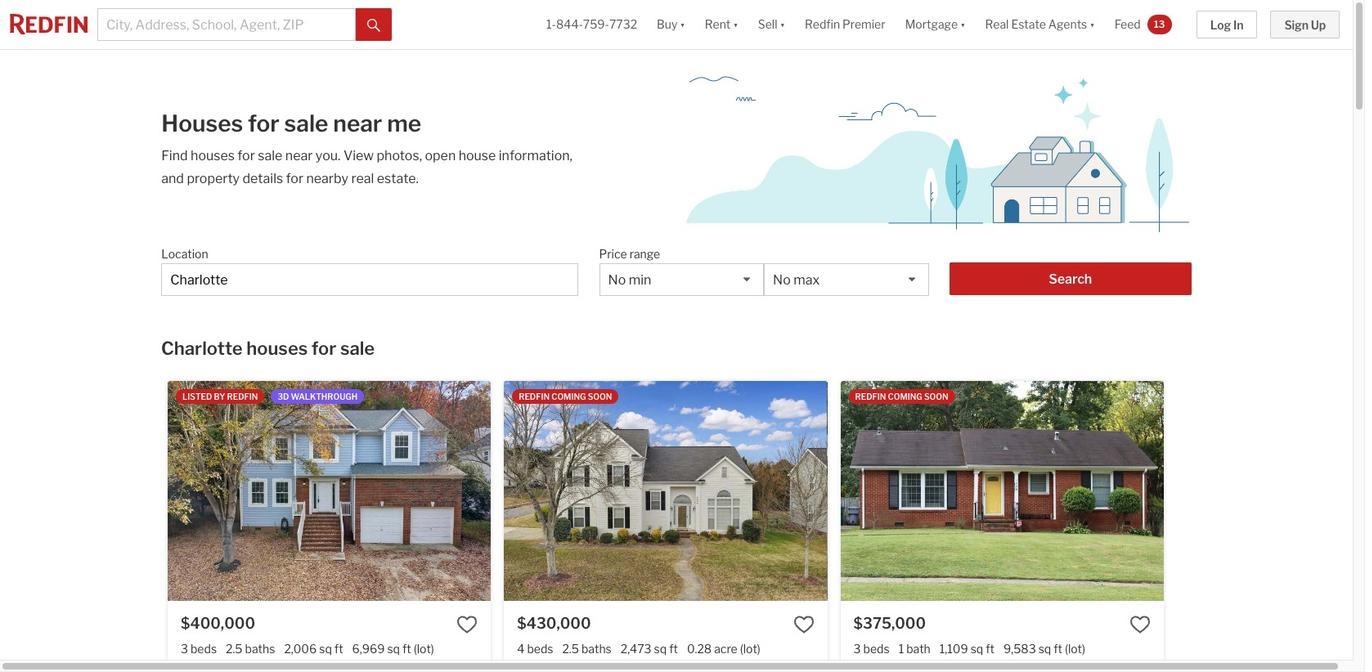 Task type: describe. For each thing, give the bounding box(es) containing it.
1 photo of 13901 kings carriage ln, charlotte, nc 28278 image from the left
[[168, 381, 491, 601]]

charlotte houses for sale
[[161, 338, 375, 359]]

3d
[[278, 392, 289, 402]]

sale for find houses for sale near you.
[[258, 148, 282, 164]]

mortgage ▾ button
[[895, 0, 975, 49]]

3d walkthrough
[[278, 392, 358, 402]]

2 ft from the left
[[402, 642, 411, 656]]

ft for $430,000
[[669, 642, 678, 656]]

3 beds for $375,000
[[854, 642, 890, 656]]

2,473 sq ft
[[621, 642, 678, 656]]

real
[[351, 171, 374, 186]]

min
[[629, 272, 651, 288]]

4 beds
[[517, 642, 553, 656]]

redfin
[[805, 17, 840, 31]]

by
[[214, 392, 225, 402]]

sign up button
[[1270, 11, 1340, 38]]

me
[[387, 110, 421, 137]]

1 photo of 1438 briarfield dr, charlotte, nc 28205 image from the left
[[840, 381, 1164, 601]]

0 horizontal spatial near
[[285, 148, 313, 164]]

sale for charlotte houses for sale
[[340, 338, 375, 359]]

and
[[161, 171, 184, 186]]

1-844-759-7732
[[546, 17, 637, 31]]

redfin premier button
[[795, 0, 895, 49]]

buy ▾
[[657, 17, 685, 31]]

bath
[[906, 642, 931, 656]]

information,
[[499, 148, 573, 164]]

listed by redfin
[[182, 392, 258, 402]]

log in
[[1210, 18, 1244, 32]]

for up walkthrough
[[311, 338, 336, 359]]

1-844-759-7732 link
[[546, 17, 637, 31]]

redfin for $375,000
[[855, 392, 886, 402]]

2,006
[[284, 642, 317, 656]]

agents
[[1048, 17, 1087, 31]]

walkthrough
[[291, 392, 358, 402]]

9,583
[[1004, 642, 1036, 656]]

5 ▾ from the left
[[1090, 17, 1095, 31]]

nearby
[[306, 171, 348, 186]]

ft for $400,000
[[334, 642, 343, 656]]

you.
[[316, 148, 341, 164]]

beds for $375,000
[[863, 642, 890, 656]]

1 photo of 4404 brownes ferry rd, charlotte, nc 28269 image from the left
[[504, 381, 827, 601]]

log
[[1210, 18, 1231, 32]]

charlotte
[[161, 338, 243, 359]]

submit search image
[[367, 19, 380, 32]]

(lot) for $400,000
[[414, 642, 434, 656]]

search button
[[949, 262, 1191, 295]]

property
[[187, 171, 240, 186]]

no min
[[608, 272, 651, 288]]

$400,000
[[181, 615, 255, 632]]

sq for $400,000
[[319, 642, 332, 656]]

soon for $375,000
[[924, 392, 948, 402]]

2 photo of 13901 kings carriage ln, charlotte, nc 28278 image from the left
[[491, 381, 814, 601]]

favorite button checkbox for $375,000
[[1129, 614, 1151, 635]]

find houses for sale near you.
[[161, 148, 343, 164]]

sell
[[758, 17, 777, 31]]

listed
[[182, 392, 212, 402]]

759-
[[583, 17, 609, 31]]

buy ▾ button
[[657, 0, 685, 49]]

open
[[425, 148, 456, 164]]

2 photo of 1438 briarfield dr, charlotte, nc 28205 image from the left
[[1164, 381, 1365, 601]]

(lot) for $375,000
[[1065, 642, 1085, 656]]

3 beds for $400,000
[[181, 642, 217, 656]]

range
[[629, 247, 660, 261]]

6,969 sq ft (lot)
[[352, 642, 434, 656]]

sign up
[[1284, 18, 1326, 32]]

houses for find
[[191, 148, 235, 164]]

2.5 baths for $400,000
[[226, 642, 275, 656]]

details
[[243, 171, 283, 186]]

estate
[[1011, 17, 1046, 31]]

1 redfin from the left
[[227, 392, 258, 402]]

City, Address, School, Agent, ZIP search field
[[161, 263, 579, 296]]

2,473
[[621, 642, 652, 656]]

9,583 sq ft (lot)
[[1004, 642, 1085, 656]]

favorite button image for $375,000
[[1129, 614, 1151, 635]]

mortgage
[[905, 17, 958, 31]]

real estate agents ▾
[[985, 17, 1095, 31]]

no max
[[773, 272, 820, 288]]

sq for $430,000
[[654, 642, 667, 656]]

sign
[[1284, 18, 1309, 32]]

coming for $375,000
[[888, 392, 922, 402]]

▾ for buy ▾
[[680, 17, 685, 31]]

favorite button checkbox for $400,000
[[457, 614, 478, 635]]

find
[[161, 148, 188, 164]]

rent ▾
[[705, 17, 738, 31]]

2.5 baths for $430,000
[[562, 642, 612, 656]]

$430,000
[[517, 615, 591, 632]]

0.28
[[687, 642, 712, 656]]

redfin premier
[[805, 17, 885, 31]]

sell ▾
[[758, 17, 785, 31]]



Task type: locate. For each thing, give the bounding box(es) containing it.
City, Address, School, Agent, ZIP search field
[[97, 8, 356, 41]]

1 horizontal spatial 3
[[854, 642, 861, 656]]

sale up the details
[[258, 148, 282, 164]]

baths
[[245, 642, 275, 656], [581, 642, 612, 656]]

1 vertical spatial near
[[285, 148, 313, 164]]

1 horizontal spatial redfin
[[519, 392, 550, 402]]

2 3 beds from the left
[[854, 642, 890, 656]]

photos,
[[377, 148, 422, 164]]

houses for charlotte
[[246, 338, 308, 359]]

in
[[1233, 18, 1244, 32]]

beds for $430,000
[[527, 642, 553, 656]]

2.5 down '$400,000'
[[226, 642, 243, 656]]

favorite button image
[[457, 614, 478, 635]]

4 sq from the left
[[971, 642, 983, 656]]

houses
[[161, 110, 243, 137]]

1 horizontal spatial soon
[[924, 392, 948, 402]]

rent
[[705, 17, 731, 31]]

ft left 0.28 in the right of the page
[[669, 642, 678, 656]]

1 bath
[[899, 642, 931, 656]]

beds for $400,000
[[191, 642, 217, 656]]

▾ for rent ▾
[[733, 17, 738, 31]]

2 horizontal spatial beds
[[863, 642, 890, 656]]

6,969
[[352, 642, 385, 656]]

1 horizontal spatial baths
[[581, 642, 612, 656]]

1 no from the left
[[608, 272, 626, 288]]

sell ▾ button
[[748, 0, 795, 49]]

mortgage ▾ button
[[905, 0, 966, 49]]

buy
[[657, 17, 677, 31]]

2.5 for $430,000
[[562, 642, 579, 656]]

1 favorite button checkbox from the left
[[457, 614, 478, 635]]

1 horizontal spatial 2.5
[[562, 642, 579, 656]]

baths left 2,473
[[581, 642, 612, 656]]

1 3 beds from the left
[[181, 642, 217, 656]]

houses up 3d
[[246, 338, 308, 359]]

2 horizontal spatial favorite button checkbox
[[1129, 614, 1151, 635]]

mortgage ▾
[[905, 17, 966, 31]]

for
[[248, 110, 280, 137], [237, 148, 255, 164], [286, 171, 303, 186], [311, 338, 336, 359]]

▾ for mortgage ▾
[[960, 17, 966, 31]]

sq right 2,006
[[319, 642, 332, 656]]

2 vertical spatial sale
[[340, 338, 375, 359]]

2 sq from the left
[[387, 642, 400, 656]]

0 vertical spatial near
[[333, 110, 382, 137]]

1 sq from the left
[[319, 642, 332, 656]]

1 horizontal spatial coming
[[888, 392, 922, 402]]

house
[[459, 148, 496, 164]]

2 soon from the left
[[924, 392, 948, 402]]

ft
[[334, 642, 343, 656], [402, 642, 411, 656], [669, 642, 678, 656], [986, 642, 995, 656], [1054, 642, 1062, 656]]

log in button
[[1196, 11, 1257, 38]]

photo of 1438 briarfield dr, charlotte, nc 28205 image
[[840, 381, 1164, 601], [1164, 381, 1365, 601]]

2 baths from the left
[[581, 642, 612, 656]]

1 redfin coming soon from the left
[[519, 392, 612, 402]]

beds left 1
[[863, 642, 890, 656]]

coming
[[551, 392, 586, 402], [888, 392, 922, 402]]

1 horizontal spatial beds
[[527, 642, 553, 656]]

photo of 4404 brownes ferry rd, charlotte, nc 28269 image
[[504, 381, 827, 601], [827, 381, 1150, 601]]

rent ▾ button
[[705, 0, 738, 49]]

1-
[[546, 17, 556, 31]]

0 horizontal spatial redfin
[[227, 392, 258, 402]]

for up the details
[[237, 148, 255, 164]]

2 ▾ from the left
[[733, 17, 738, 31]]

1 2.5 from the left
[[226, 642, 243, 656]]

0 horizontal spatial soon
[[588, 392, 612, 402]]

near left you.
[[285, 148, 313, 164]]

1 horizontal spatial redfin coming soon
[[855, 392, 948, 402]]

0 horizontal spatial 2.5 baths
[[226, 642, 275, 656]]

4
[[517, 642, 525, 656]]

4 ▾ from the left
[[960, 17, 966, 31]]

price
[[599, 247, 627, 261]]

2 coming from the left
[[888, 392, 922, 402]]

2 redfin coming soon from the left
[[855, 392, 948, 402]]

0 vertical spatial houses
[[191, 148, 235, 164]]

0 vertical spatial sale
[[284, 110, 328, 137]]

location
[[161, 247, 208, 261]]

sq right 6,969
[[387, 642, 400, 656]]

buy ▾ button
[[647, 0, 695, 49]]

3
[[181, 642, 188, 656], [854, 642, 861, 656]]

1 (lot) from the left
[[414, 642, 434, 656]]

search
[[1049, 271, 1092, 287]]

3 favorite button checkbox from the left
[[1129, 614, 1151, 635]]

near
[[333, 110, 382, 137], [285, 148, 313, 164]]

feed
[[1115, 17, 1141, 31]]

0 horizontal spatial 3 beds
[[181, 642, 217, 656]]

0 horizontal spatial redfin coming soon
[[519, 392, 612, 402]]

for up find houses for sale near you.
[[248, 110, 280, 137]]

2.5 baths
[[226, 642, 275, 656], [562, 642, 612, 656]]

2 3 from the left
[[854, 642, 861, 656]]

3 for $400,000
[[181, 642, 188, 656]]

3 down $375,000
[[854, 642, 861, 656]]

view
[[343, 148, 374, 164]]

(lot) right acre
[[740, 642, 761, 656]]

(lot)
[[414, 642, 434, 656], [740, 642, 761, 656], [1065, 642, 1085, 656]]

1 2.5 baths from the left
[[226, 642, 275, 656]]

7732
[[609, 17, 637, 31]]

sq
[[319, 642, 332, 656], [387, 642, 400, 656], [654, 642, 667, 656], [971, 642, 983, 656], [1038, 642, 1051, 656]]

no left max
[[773, 272, 791, 288]]

sq right the 1,109
[[971, 642, 983, 656]]

0 horizontal spatial (lot)
[[414, 642, 434, 656]]

1 baths from the left
[[245, 642, 275, 656]]

sq right 9,583
[[1038, 642, 1051, 656]]

2 horizontal spatial (lot)
[[1065, 642, 1085, 656]]

no for no min
[[608, 272, 626, 288]]

3 sq from the left
[[654, 642, 667, 656]]

near up "view"
[[333, 110, 382, 137]]

1 horizontal spatial no
[[773, 272, 791, 288]]

favorite button checkbox
[[457, 614, 478, 635], [793, 614, 814, 635], [1129, 614, 1151, 635]]

3 (lot) from the left
[[1065, 642, 1085, 656]]

sq for $375,000
[[971, 642, 983, 656]]

real estate agents ▾ button
[[975, 0, 1105, 49]]

coming for $430,000
[[551, 392, 586, 402]]

0 horizontal spatial baths
[[245, 642, 275, 656]]

5 sq from the left
[[1038, 642, 1051, 656]]

photo of 13901 kings carriage ln, charlotte, nc 28278 image
[[168, 381, 491, 601], [491, 381, 814, 601]]

2.5 for $400,000
[[226, 642, 243, 656]]

2 photo of 4404 brownes ferry rd, charlotte, nc 28269 image from the left
[[827, 381, 1150, 601]]

13
[[1154, 18, 1165, 30]]

1 horizontal spatial near
[[333, 110, 382, 137]]

premier
[[843, 17, 885, 31]]

2.5 baths down '$400,000'
[[226, 642, 275, 656]]

sell ▾ button
[[758, 0, 785, 49]]

2 2.5 baths from the left
[[562, 642, 612, 656]]

1 horizontal spatial 2.5 baths
[[562, 642, 612, 656]]

1 soon from the left
[[588, 392, 612, 402]]

1
[[899, 642, 904, 656]]

sale up walkthrough
[[340, 338, 375, 359]]

1 horizontal spatial houses
[[246, 338, 308, 359]]

soon for $430,000
[[588, 392, 612, 402]]

3 ft from the left
[[669, 642, 678, 656]]

price range
[[599, 247, 660, 261]]

1 ft from the left
[[334, 642, 343, 656]]

redfin coming soon for $430,000
[[519, 392, 612, 402]]

beds down '$400,000'
[[191, 642, 217, 656]]

sale
[[284, 110, 328, 137], [258, 148, 282, 164], [340, 338, 375, 359]]

0 horizontal spatial coming
[[551, 392, 586, 402]]

0 horizontal spatial houses
[[191, 148, 235, 164]]

2 beds from the left
[[527, 642, 553, 656]]

$375,000
[[854, 615, 926, 632]]

▾ right rent
[[733, 17, 738, 31]]

3 ▾ from the left
[[780, 17, 785, 31]]

1 vertical spatial houses
[[246, 338, 308, 359]]

▾ for sell ▾
[[780, 17, 785, 31]]

view photos, open house information, and property details for nearby real estate.
[[161, 148, 573, 186]]

3 beds
[[181, 642, 217, 656], [854, 642, 890, 656]]

1 vertical spatial sale
[[258, 148, 282, 164]]

3 for $375,000
[[854, 642, 861, 656]]

1 coming from the left
[[551, 392, 586, 402]]

0.28 acre (lot)
[[687, 642, 761, 656]]

▾ right mortgage
[[960, 17, 966, 31]]

ft right 9,583
[[1054, 642, 1062, 656]]

estate.
[[377, 171, 419, 186]]

sale up you.
[[284, 110, 328, 137]]

2 favorite button image from the left
[[1129, 614, 1151, 635]]

1 horizontal spatial favorite button checkbox
[[793, 614, 814, 635]]

real
[[985, 17, 1009, 31]]

redfin for $430,000
[[519, 392, 550, 402]]

beds right 4
[[527, 642, 553, 656]]

favorite button image
[[793, 614, 814, 635], [1129, 614, 1151, 635]]

0 horizontal spatial 3
[[181, 642, 188, 656]]

2 redfin from the left
[[519, 392, 550, 402]]

no
[[608, 272, 626, 288], [773, 272, 791, 288]]

1,109 sq ft
[[940, 642, 995, 656]]

real estate agents ▾ link
[[985, 0, 1095, 49]]

no left min
[[608, 272, 626, 288]]

2 2.5 from the left
[[562, 642, 579, 656]]

up
[[1311, 18, 1326, 32]]

3 down '$400,000'
[[181, 642, 188, 656]]

2 horizontal spatial sale
[[340, 338, 375, 359]]

5 ft from the left
[[1054, 642, 1062, 656]]

1 favorite button image from the left
[[793, 614, 814, 635]]

1 horizontal spatial 3 beds
[[854, 642, 890, 656]]

redfin
[[227, 392, 258, 402], [519, 392, 550, 402], [855, 392, 886, 402]]

2,006 sq ft
[[284, 642, 343, 656]]

houses
[[191, 148, 235, 164], [246, 338, 308, 359]]

0 horizontal spatial beds
[[191, 642, 217, 656]]

sq right 2,473
[[654, 642, 667, 656]]

redfin coming soon
[[519, 392, 612, 402], [855, 392, 948, 402]]

▾ right sell
[[780, 17, 785, 31]]

2.5
[[226, 642, 243, 656], [562, 642, 579, 656]]

▾ right agents in the right of the page
[[1090, 17, 1095, 31]]

2 favorite button checkbox from the left
[[793, 614, 814, 635]]

0 horizontal spatial 2.5
[[226, 642, 243, 656]]

redfin coming soon for $375,000
[[855, 392, 948, 402]]

1 ▾ from the left
[[680, 17, 685, 31]]

1 beds from the left
[[191, 642, 217, 656]]

baths for $400,000
[[245, 642, 275, 656]]

max
[[793, 272, 820, 288]]

3 redfin from the left
[[855, 392, 886, 402]]

favorite button checkbox for $430,000
[[793, 614, 814, 635]]

2.5 baths down the $430,000
[[562, 642, 612, 656]]

0 horizontal spatial no
[[608, 272, 626, 288]]

1 horizontal spatial sale
[[284, 110, 328, 137]]

favorite button image for $430,000
[[793, 614, 814, 635]]

soon
[[588, 392, 612, 402], [924, 392, 948, 402]]

1 3 from the left
[[181, 642, 188, 656]]

0 horizontal spatial sale
[[258, 148, 282, 164]]

baths left 2,006
[[245, 642, 275, 656]]

2 horizontal spatial redfin
[[855, 392, 886, 402]]

▾ right 'buy'
[[680, 17, 685, 31]]

ft left 6,969
[[334, 642, 343, 656]]

no for no max
[[773, 272, 791, 288]]

1,109
[[940, 642, 968, 656]]

2.5 down the $430,000
[[562, 642, 579, 656]]

844-
[[556, 17, 583, 31]]

3 beds from the left
[[863, 642, 890, 656]]

3 beds down '$400,000'
[[181, 642, 217, 656]]

2 (lot) from the left
[[740, 642, 761, 656]]

(lot) right 6,969
[[414, 642, 434, 656]]

ft for $375,000
[[986, 642, 995, 656]]

1 horizontal spatial (lot)
[[740, 642, 761, 656]]

1 horizontal spatial favorite button image
[[1129, 614, 1151, 635]]

(lot) right 9,583
[[1065, 642, 1085, 656]]

houses for sale near me
[[161, 110, 421, 137]]

4 ft from the left
[[986, 642, 995, 656]]

for inside view photos, open house information, and property details for nearby real estate.
[[286, 171, 303, 186]]

0 horizontal spatial favorite button image
[[793, 614, 814, 635]]

2 no from the left
[[773, 272, 791, 288]]

ft right 6,969
[[402, 642, 411, 656]]

3 beds left 1
[[854, 642, 890, 656]]

baths for $430,000
[[581, 642, 612, 656]]

ft left 9,583
[[986, 642, 995, 656]]

rent ▾ button
[[695, 0, 748, 49]]

houses up property
[[191, 148, 235, 164]]

acre
[[714, 642, 738, 656]]

for right the details
[[286, 171, 303, 186]]

0 horizontal spatial favorite button checkbox
[[457, 614, 478, 635]]



Task type: vqa. For each thing, say whether or not it's contained in the screenshot.
2nd SOON from the left
yes



